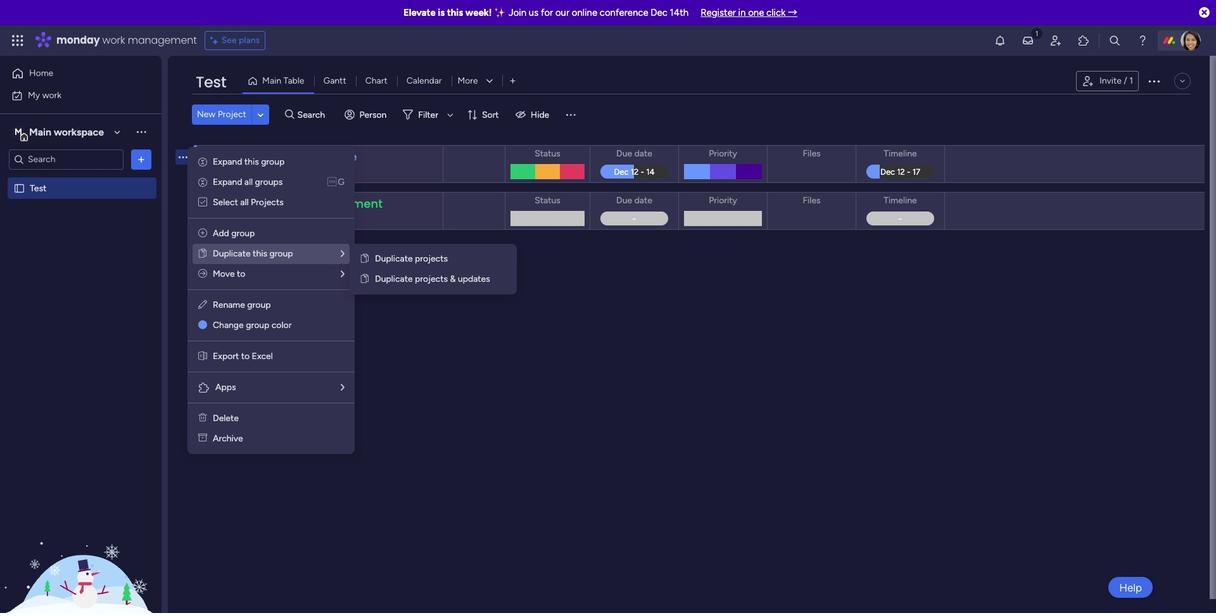 Task type: locate. For each thing, give the bounding box(es) containing it.
1 horizontal spatial work
[[102, 33, 125, 48]]

more
[[458, 75, 478, 86]]

new project
[[197, 109, 246, 120]]

apps image left apps
[[198, 382, 210, 394]]

1 vertical spatial work
[[42, 90, 62, 100]]

all left the groups
[[245, 177, 253, 188]]

0 vertical spatial list arrow image
[[341, 270, 345, 279]]

1 priority from the top
[[709, 148, 738, 159]]

1 vertical spatial due date
[[617, 195, 653, 206]]

1 date from the top
[[635, 148, 653, 159]]

Files field
[[800, 147, 824, 161], [800, 194, 824, 208]]

calendar
[[407, 75, 442, 86]]

expand for expand this group
[[213, 157, 242, 167]]

add inside menu
[[213, 228, 229, 239]]

Due date field
[[614, 147, 656, 161], [614, 194, 656, 208]]

1 horizontal spatial main
[[262, 75, 281, 86]]

excel
[[252, 351, 273, 362]]

expand up select at the left of the page
[[213, 177, 242, 188]]

projects for duplicate projects
[[415, 254, 448, 264]]

0 vertical spatial apps image
[[1078, 34, 1091, 47]]

1 vertical spatial options image
[[135, 153, 148, 166]]

1 vertical spatial production
[[246, 196, 309, 212]]

archive
[[213, 434, 243, 444]]

rename
[[213, 300, 245, 311]]

2 vertical spatial this
[[253, 248, 267, 259]]

0 horizontal spatial apps image
[[198, 382, 210, 394]]

2 due from the top
[[617, 195, 633, 206]]

to right 'move' at the left of the page
[[237, 269, 246, 280]]

work right 'monday'
[[102, 33, 125, 48]]

expand right svg icon
[[213, 157, 242, 167]]

test right public board icon
[[30, 183, 46, 194]]

2 due date from the top
[[617, 195, 653, 206]]

1 vertical spatial expand
[[213, 177, 242, 188]]

1 vertical spatial timeline
[[884, 195, 918, 206]]

to left excel on the bottom of page
[[241, 351, 250, 362]]

0 vertical spatial expand
[[213, 157, 242, 167]]

1 vertical spatial priority field
[[706, 194, 741, 208]]

options image
[[1147, 74, 1162, 89], [135, 153, 148, 166]]

2 projects from the top
[[415, 274, 448, 285]]

move
[[213, 269, 235, 280]]

groups
[[255, 177, 283, 188]]

duplicate inside menu
[[213, 248, 251, 259]]

add new group button
[[193, 244, 283, 264]]

Test field
[[193, 72, 229, 93]]

options image down workspace options icon
[[135, 153, 148, 166]]

1 due from the top
[[617, 148, 633, 159]]

duplicate projects
[[375, 254, 448, 264]]

priority for first the priority field from the top
[[709, 148, 738, 159]]

1 horizontal spatial v2 duplicate o image
[[361, 274, 369, 285]]

v2 edit line image
[[198, 300, 207, 311]]

1 priority field from the top
[[706, 147, 741, 161]]

work right my
[[42, 90, 62, 100]]

lottie animation element
[[0, 485, 162, 614]]

0 vertical spatial due
[[617, 148, 633, 159]]

0 vertical spatial files
[[803, 148, 821, 159]]

priority for first the priority field from the bottom
[[709, 195, 738, 206]]

v2 duplicate o image
[[361, 254, 369, 264]]

this right new
[[253, 248, 267, 259]]

post production assessment
[[219, 196, 383, 212]]

dapulse archived image
[[198, 434, 207, 444]]

home
[[29, 68, 53, 79]]

online
[[572, 7, 598, 18]]

1 vertical spatial timeline field
[[881, 194, 921, 208]]

1 vertical spatial date
[[635, 195, 653, 206]]

projects up duplicate projects & updates
[[415, 254, 448, 264]]

1 vertical spatial add
[[217, 248, 233, 259]]

0 vertical spatial add
[[213, 228, 229, 239]]

add right v2 add outline image
[[213, 228, 229, 239]]

1 vertical spatial files field
[[800, 194, 824, 208]]

1 image
[[1032, 26, 1043, 40]]

expand
[[213, 157, 242, 167], [213, 177, 242, 188]]

1 vertical spatial due
[[617, 195, 633, 206]]

files for second 'files' field from the top of the page
[[803, 195, 821, 206]]

production up the groups
[[246, 149, 309, 165]]

chart
[[366, 75, 388, 86]]

james peterson image
[[1181, 30, 1202, 51]]

2 date from the top
[[635, 195, 653, 206]]

1 expand from the top
[[213, 157, 242, 167]]

gantt button
[[314, 71, 356, 91]]

invite / 1
[[1100, 75, 1134, 86]]

sort
[[482, 109, 499, 120]]

2 priority from the top
[[709, 195, 738, 206]]

Priority field
[[706, 147, 741, 161], [706, 194, 741, 208]]

2 due date field from the top
[[614, 194, 656, 208]]

0 vertical spatial due date field
[[614, 147, 656, 161]]

1 vertical spatial status field
[[532, 194, 564, 208]]

Timeline field
[[881, 147, 921, 161], [881, 194, 921, 208]]

test
[[196, 72, 226, 93], [219, 149, 243, 165], [30, 183, 46, 194]]

workspace options image
[[135, 126, 148, 138]]

/
[[1125, 75, 1128, 86]]

1 due date from the top
[[617, 148, 653, 159]]

projects
[[415, 254, 448, 264], [415, 274, 448, 285]]

svg image
[[198, 155, 208, 170]]

v2 duplicate o image down v2 duplicate o image
[[361, 274, 369, 285]]

duplicate this group
[[213, 248, 293, 259]]

2 expand from the top
[[213, 177, 242, 188]]

calendar button
[[397, 71, 452, 91]]

0 vertical spatial main
[[262, 75, 281, 86]]

1 vertical spatial list arrow image
[[341, 383, 345, 392]]

0 vertical spatial status
[[535, 148, 561, 159]]

0 vertical spatial priority field
[[706, 147, 741, 161]]

is
[[438, 7, 445, 18]]

all
[[245, 177, 253, 188], [240, 197, 249, 208]]

0 horizontal spatial main
[[29, 126, 51, 138]]

✨
[[494, 7, 507, 18]]

due for second due date field from the top of the page
[[617, 195, 633, 206]]

14th
[[670, 7, 689, 18]]

date
[[635, 148, 653, 159], [635, 195, 653, 206]]

1 vertical spatial files
[[803, 195, 821, 206]]

to
[[237, 269, 246, 280], [241, 351, 250, 362]]

0 vertical spatial to
[[237, 269, 246, 280]]

v2 duplicate o image for duplicate projects & updates
[[361, 274, 369, 285]]

arrow down image
[[443, 107, 458, 122]]

menu
[[188, 147, 355, 454]]

v2 duplicate o image
[[199, 248, 207, 259], [361, 274, 369, 285]]

0 vertical spatial all
[[245, 177, 253, 188]]

due date
[[617, 148, 653, 159], [617, 195, 653, 206]]

priority
[[709, 148, 738, 159], [709, 195, 738, 206]]

2 vertical spatial test
[[30, 183, 46, 194]]

inbox image
[[1022, 34, 1035, 47]]

elevate is this week! ✨ join us for our online conference dec 14th
[[404, 7, 689, 18]]

list arrow image
[[341, 270, 345, 279], [341, 383, 345, 392]]

search everything image
[[1109, 34, 1122, 47]]

0 vertical spatial production
[[246, 149, 309, 165]]

week!
[[466, 7, 492, 18]]

1
[[1130, 75, 1134, 86]]

post
[[219, 196, 243, 212]]

apps image
[[1078, 34, 1091, 47], [198, 382, 210, 394]]

main right workspace "icon"
[[29, 126, 51, 138]]

0 vertical spatial files field
[[800, 147, 824, 161]]

1 status from the top
[[535, 148, 561, 159]]

Status field
[[532, 147, 564, 161], [532, 194, 564, 208]]

work inside button
[[42, 90, 62, 100]]

m
[[15, 126, 22, 137]]

duplicate right v2 duplicate o image
[[375, 254, 413, 264]]

main inside button
[[262, 75, 281, 86]]

this
[[447, 7, 463, 18], [245, 157, 259, 167], [253, 248, 267, 259]]

0 vertical spatial projects
[[415, 254, 448, 264]]

main inside the workspace selection element
[[29, 126, 51, 138]]

test inside test list box
[[30, 183, 46, 194]]

Search in workspace field
[[27, 152, 106, 167]]

option
[[0, 177, 162, 179]]

0 vertical spatial timeline field
[[881, 147, 921, 161]]

0 vertical spatial status field
[[532, 147, 564, 161]]

add left new
[[217, 248, 233, 259]]

1 vertical spatial v2 duplicate o image
[[361, 274, 369, 285]]

notifications image
[[994, 34, 1007, 47]]

test right svg icon
[[219, 149, 243, 165]]

register in one click → link
[[701, 7, 798, 18]]

1 vertical spatial all
[[240, 197, 249, 208]]

add view image
[[511, 76, 516, 86]]

help button
[[1109, 577, 1154, 598]]

1 vertical spatial projects
[[415, 274, 448, 285]]

assessment
[[312, 196, 383, 212]]

test inside test field
[[196, 72, 226, 93]]

0 horizontal spatial work
[[42, 90, 62, 100]]

add group
[[213, 228, 255, 239]]

1 projects from the top
[[415, 254, 448, 264]]

2 status from the top
[[535, 195, 561, 206]]

1 vertical spatial due date field
[[614, 194, 656, 208]]

1 list arrow image from the top
[[341, 270, 345, 279]]

conference
[[600, 7, 649, 18]]

production down the groups
[[246, 196, 309, 212]]

change group color
[[213, 320, 292, 331]]

2 list arrow image from the top
[[341, 383, 345, 392]]

this up the 'expand all groups' at the left top
[[245, 157, 259, 167]]

duplicate down duplicate projects
[[375, 274, 413, 285]]

files
[[803, 148, 821, 159], [803, 195, 821, 206]]

plans
[[239, 35, 260, 46]]

0 vertical spatial due date
[[617, 148, 653, 159]]

add inside "button"
[[217, 248, 233, 259]]

all right select at the left of the page
[[240, 197, 249, 208]]

projects left &
[[415, 274, 448, 285]]

0 vertical spatial test
[[196, 72, 226, 93]]

1 vertical spatial apps image
[[198, 382, 210, 394]]

2 status field from the top
[[532, 194, 564, 208]]

help image
[[1137, 34, 1150, 47]]

1 files field from the top
[[800, 147, 824, 161]]

v2 duplicate o image for duplicate this group
[[199, 248, 207, 259]]

menu containing expand this group
[[188, 147, 355, 454]]

2 files from the top
[[803, 195, 821, 206]]

v2 moveto o image
[[198, 269, 207, 280]]

for
[[541, 7, 553, 18]]

main left table
[[262, 75, 281, 86]]

1 horizontal spatial apps image
[[1078, 34, 1091, 47]]

work
[[102, 33, 125, 48], [42, 90, 62, 100]]

this right is
[[447, 7, 463, 18]]

see plans button
[[205, 31, 266, 50]]

home button
[[8, 63, 136, 84]]

1 vertical spatial to
[[241, 351, 250, 362]]

0 vertical spatial priority
[[709, 148, 738, 159]]

due for second due date field from the bottom of the page
[[617, 148, 633, 159]]

1 vertical spatial test
[[219, 149, 243, 165]]

0 horizontal spatial options image
[[135, 153, 148, 166]]

duplicate down add group
[[213, 248, 251, 259]]

my work button
[[8, 85, 136, 106]]

v2 duplicate o image up v2 moveto o icon
[[199, 248, 207, 259]]

move to
[[213, 269, 246, 280]]

1 vertical spatial this
[[245, 157, 259, 167]]

0 vertical spatial work
[[102, 33, 125, 48]]

1 vertical spatial status
[[535, 195, 561, 206]]

main
[[262, 75, 281, 86], [29, 126, 51, 138]]

v2 shortcuts ctrl image
[[328, 177, 337, 188]]

1 vertical spatial main
[[29, 126, 51, 138]]

apps image right invite members icon
[[1078, 34, 1091, 47]]

person button
[[339, 105, 394, 125]]

all for expand
[[245, 177, 253, 188]]

test up new
[[196, 72, 226, 93]]

1 horizontal spatial options image
[[1147, 74, 1162, 89]]

1 vertical spatial priority
[[709, 195, 738, 206]]

0 vertical spatial date
[[635, 148, 653, 159]]

projects for duplicate projects & updates
[[415, 274, 448, 285]]

Search field
[[294, 106, 332, 124]]

delete
[[213, 413, 239, 424]]

0 vertical spatial v2 duplicate o image
[[199, 248, 207, 259]]

0 horizontal spatial v2 duplicate o image
[[199, 248, 207, 259]]

table
[[284, 75, 305, 86]]

duplicate
[[213, 248, 251, 259], [375, 254, 413, 264], [375, 274, 413, 285]]

register
[[701, 7, 736, 18]]

2 timeline from the top
[[884, 195, 918, 206]]

see plans
[[222, 35, 260, 46]]

0 vertical spatial timeline
[[884, 148, 918, 159]]

timeline
[[884, 148, 918, 159], [884, 195, 918, 206]]

group
[[261, 157, 285, 167], [231, 228, 255, 239], [254, 248, 278, 259], [270, 248, 293, 259], [247, 300, 271, 311], [246, 320, 270, 331]]

group inside "button"
[[254, 248, 278, 259]]

add
[[213, 228, 229, 239], [217, 248, 233, 259]]

1 files from the top
[[803, 148, 821, 159]]

files for 2nd 'files' field from the bottom
[[803, 148, 821, 159]]

v2 export to excel outline image
[[198, 351, 207, 362]]

rename group
[[213, 300, 271, 311]]

status
[[535, 148, 561, 159], [535, 195, 561, 206]]

in
[[739, 7, 746, 18]]

options image right 1
[[1147, 74, 1162, 89]]

test inside test production pipeline field
[[219, 149, 243, 165]]



Task type: vqa. For each thing, say whether or not it's contained in the screenshot.
second Status from the top
yes



Task type: describe. For each thing, give the bounding box(es) containing it.
chart button
[[356, 71, 397, 91]]

see
[[222, 35, 237, 46]]

2 files field from the top
[[800, 194, 824, 208]]

invite / 1 button
[[1077, 71, 1140, 91]]

project
[[218, 109, 246, 120]]

us
[[529, 7, 539, 18]]

v2 delete line image
[[198, 413, 207, 424]]

dec
[[651, 7, 668, 18]]

updates
[[458, 274, 490, 285]]

to for export
[[241, 351, 250, 362]]

list arrow image
[[341, 250, 345, 259]]

register in one click →
[[701, 7, 798, 18]]

main table
[[262, 75, 305, 86]]

→
[[789, 7, 798, 18]]

management
[[128, 33, 197, 48]]

person
[[360, 109, 387, 120]]

all for select
[[240, 197, 249, 208]]

invite
[[1100, 75, 1122, 86]]

duplicate for duplicate projects & updates
[[375, 274, 413, 285]]

elevate
[[404, 7, 436, 18]]

new
[[197, 109, 216, 120]]

1 timeline from the top
[[884, 148, 918, 159]]

workspace image
[[12, 125, 25, 139]]

select product image
[[11, 34, 24, 47]]

expand board header image
[[1178, 76, 1188, 86]]

&
[[450, 274, 456, 285]]

expand this group
[[213, 157, 285, 167]]

Post Production Assessment field
[[215, 196, 386, 212]]

lottie animation image
[[0, 485, 162, 614]]

g
[[338, 177, 345, 188]]

0 vertical spatial options image
[[1147, 74, 1162, 89]]

more button
[[452, 71, 502, 91]]

main workspace
[[29, 126, 104, 138]]

new project button
[[192, 105, 252, 125]]

expand for expand all groups
[[213, 177, 242, 188]]

our
[[556, 7, 570, 18]]

select
[[213, 197, 238, 208]]

add for add group
[[213, 228, 229, 239]]

list arrow image for apps
[[341, 383, 345, 392]]

svg image
[[198, 175, 208, 190]]

add for add new group
[[217, 248, 233, 259]]

main for main workspace
[[29, 126, 51, 138]]

work for monday
[[102, 33, 125, 48]]

workspace selection element
[[12, 125, 106, 141]]

menu image
[[565, 108, 578, 121]]

v2 circle image
[[198, 320, 207, 331]]

status for second status field from the bottom of the page
[[535, 148, 561, 159]]

1 timeline field from the top
[[881, 147, 921, 161]]

test list box
[[0, 175, 162, 370]]

this for expand this group
[[245, 157, 259, 167]]

2 priority field from the top
[[706, 194, 741, 208]]

hide button
[[511, 105, 557, 125]]

my
[[28, 90, 40, 100]]

v2 add outline image
[[198, 228, 207, 239]]

click
[[767, 7, 786, 18]]

export to excel
[[213, 351, 273, 362]]

new
[[235, 248, 252, 259]]

color
[[272, 320, 292, 331]]

hide
[[531, 109, 550, 120]]

1 status field from the top
[[532, 147, 564, 161]]

1 due date field from the top
[[614, 147, 656, 161]]

pipeline
[[312, 149, 357, 165]]

Test Production Pipeline field
[[215, 149, 361, 165]]

this for duplicate this group
[[253, 248, 267, 259]]

v2 checkbox small outline image
[[198, 197, 207, 208]]

monday
[[56, 33, 100, 48]]

angle down image
[[258, 110, 264, 119]]

invite members image
[[1050, 34, 1063, 47]]

main table button
[[243, 71, 314, 91]]

duplicate for duplicate this group
[[213, 248, 251, 259]]

select all projects
[[213, 197, 284, 208]]

2 timeline field from the top
[[881, 194, 921, 208]]

one
[[749, 7, 765, 18]]

list arrow image for move to
[[341, 270, 345, 279]]

production for post
[[246, 196, 309, 212]]

public board image
[[13, 182, 25, 194]]

change
[[213, 320, 244, 331]]

0 vertical spatial this
[[447, 7, 463, 18]]

gantt
[[324, 75, 346, 86]]

production for test
[[246, 149, 309, 165]]

add new group
[[217, 248, 278, 259]]

join
[[509, 7, 527, 18]]

status for first status field from the bottom of the page
[[535, 195, 561, 206]]

work for my
[[42, 90, 62, 100]]

v2 search image
[[285, 108, 294, 122]]

expand all groups
[[213, 177, 283, 188]]

sort button
[[462, 105, 507, 125]]

duplicate for duplicate projects
[[375, 254, 413, 264]]

workspace
[[54, 126, 104, 138]]

export
[[213, 351, 239, 362]]

filter button
[[398, 105, 458, 125]]

test production pipeline
[[219, 149, 357, 165]]

filter
[[419, 109, 439, 120]]

duplicate projects & updates
[[375, 274, 490, 285]]

monday work management
[[56, 33, 197, 48]]

help
[[1120, 582, 1143, 594]]

projects
[[251, 197, 284, 208]]

to for move
[[237, 269, 246, 280]]

my work
[[28, 90, 62, 100]]

apps
[[215, 382, 236, 393]]

main for main table
[[262, 75, 281, 86]]



